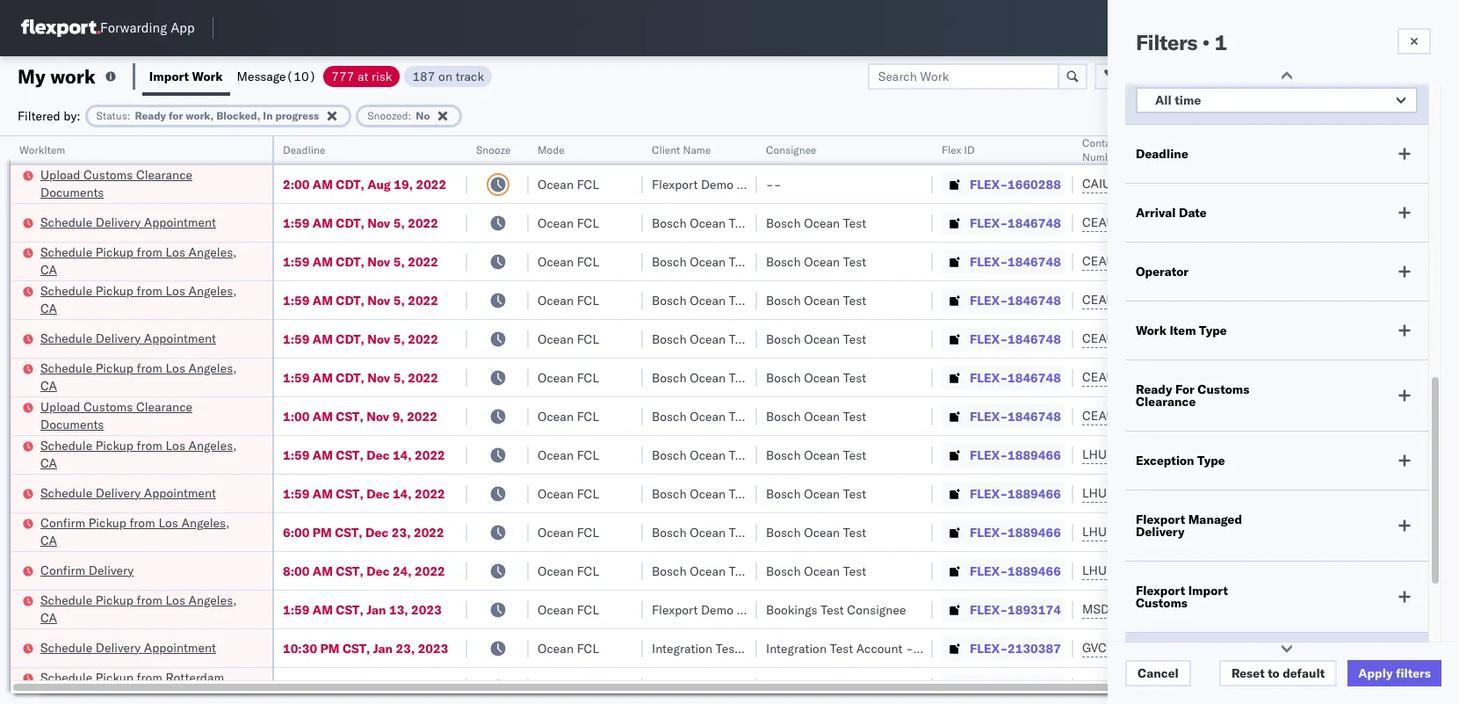 Task type: locate. For each thing, give the bounding box(es) containing it.
3 1889466 from the top
[[1008, 524, 1062, 540]]

1 vertical spatial documents
[[40, 416, 104, 432]]

0 vertical spatial integration
[[766, 640, 827, 656]]

0 vertical spatial work
[[192, 68, 223, 84]]

pickup inside schedule pickup from rotterdam, netherlands
[[96, 669, 134, 685]]

from inside schedule pickup from rotterdam, netherlands
[[137, 669, 162, 685]]

14, down 9,
[[393, 447, 412, 463]]

flex- for confirm pickup from los angeles, ca link on the left bottom of page
[[970, 524, 1008, 540]]

2022 for upload customs clearance documents link associated with 2:00 am cdt, aug 19, 2022
[[416, 176, 447, 192]]

app
[[171, 20, 195, 36]]

2 hlxu8034992 from the top
[[1269, 253, 1356, 269]]

test123456 right item
[[1197, 331, 1271, 347]]

hlxu6269489, down for
[[1176, 408, 1266, 424]]

hlxu6269489, down date
[[1176, 253, 1266, 269]]

5 ceau7522281, from the top
[[1083, 369, 1173, 385]]

schedule delivery appointment link
[[40, 213, 216, 231], [40, 329, 216, 347], [40, 484, 216, 501], [40, 639, 216, 656]]

integration for schedule delivery appointment
[[766, 640, 827, 656]]

1 horizontal spatial no
[[1134, 611, 1150, 627]]

operator down action
[[1417, 143, 1459, 156]]

--
[[766, 176, 782, 192]]

5 5, from the top
[[394, 370, 405, 385]]

ca for fifth 'schedule pickup from los angeles, ca' link from the top of the page
[[40, 610, 57, 625]]

ca for second 'schedule pickup from los angeles, ca' link from the bottom of the page
[[40, 455, 57, 471]]

2 vertical spatial jan
[[373, 679, 393, 695]]

0 vertical spatial s
[[1457, 292, 1460, 308]]

msdu7304509
[[1083, 601, 1172, 617]]

1 vertical spatial 2130387
[[1008, 679, 1062, 695]]

1 vertical spatial jan
[[373, 640, 393, 656]]

client
[[652, 143, 681, 156]]

2 schedule from the top
[[40, 244, 92, 260]]

test123456 down ymluw236679313
[[1197, 215, 1271, 231]]

item
[[1170, 323, 1197, 338]]

file exception
[[1159, 68, 1241, 84]]

0 vertical spatial 14,
[[393, 447, 412, 463]]

work left item
[[1136, 323, 1167, 338]]

1 vertical spatial gvcu5265864
[[1083, 679, 1169, 694]]

list box containing clear filter
[[1123, 548, 1229, 633]]

0 horizontal spatial import
[[149, 68, 189, 84]]

lhuu7894563, up clear
[[1083, 524, 1174, 540]]

3 schedule delivery appointment from the top
[[40, 485, 216, 501]]

5 am from the top
[[313, 331, 333, 347]]

1 hlxu6269489, from the top
[[1176, 214, 1266, 230]]

ceau7522281, hlxu6269489, hlxu8034992 down for
[[1083, 408, 1356, 424]]

flex- for 1:00 am cst, nov 9, 2022's upload customs clearance documents link
[[970, 408, 1008, 424]]

test123456 for 3rd 'schedule pickup from los angeles, ca' link from the bottom of the page
[[1197, 370, 1271, 385]]

9 ocean fcl from the top
[[538, 486, 599, 501]]

cst,
[[336, 408, 364, 424], [336, 447, 364, 463], [336, 486, 364, 501], [335, 524, 363, 540], [336, 563, 364, 579], [336, 602, 364, 617], [343, 640, 370, 656], [343, 679, 370, 695]]

ocean fcl for 1:59 am cdt, nov 5, 2022 schedule delivery appointment link
[[538, 331, 599, 347]]

3 cdt, from the top
[[336, 254, 365, 269]]

lhuu7894563, uetu5238478 up flexport import customs at the bottom of page
[[1083, 563, 1262, 578]]

flex-
[[970, 176, 1008, 192], [970, 215, 1008, 231], [970, 254, 1008, 269], [970, 292, 1008, 308], [970, 331, 1008, 347], [970, 370, 1008, 385], [970, 408, 1008, 424], [970, 447, 1008, 463], [970, 486, 1008, 501], [970, 524, 1008, 540], [970, 563, 1008, 579], [970, 602, 1008, 617], [970, 640, 1008, 656], [970, 679, 1008, 695]]

lhuu7894563, down the ready for customs clearance
[[1083, 447, 1174, 462]]

1889466 for confirm pickup from los angeles, ca
[[1008, 524, 1062, 540]]

omkar s for lhuu7894563, uetu5238478
[[1417, 524, 1460, 540]]

ready inside the ready for customs clearance
[[1136, 381, 1173, 397]]

uetu5238478 up the maeu9736123
[[1177, 563, 1262, 578]]

0 vertical spatial 2130387
[[1008, 640, 1062, 656]]

risk
[[372, 68, 392, 84]]

2022 for 1:00 am cst, nov 9, 2022's upload customs clearance documents link
[[407, 408, 438, 424]]

3 ocean fcl from the top
[[538, 254, 599, 269]]

2 omkar from the top
[[1417, 524, 1454, 540]]

cst, for fifth 'schedule pickup from los angeles, ca' link from the top of the page
[[336, 602, 364, 617]]

los for 1st 'schedule pickup from los angeles, ca' link
[[166, 244, 185, 260]]

confirm for confirm delivery
[[40, 562, 85, 578]]

14, up 6:00 pm cst, dec 23, 2022
[[393, 486, 412, 501]]

1 documents from the top
[[40, 184, 104, 200]]

0 vertical spatial upload customs clearance documents link
[[40, 166, 250, 201]]

0 vertical spatial 10:30 pm cst, jan 23, 2023
[[283, 640, 449, 656]]

1:59 am cdt, nov 5, 2022 for 1st 'schedule pickup from los angeles, ca' link
[[283, 254, 439, 269]]

ca
[[40, 261, 57, 277], [40, 300, 57, 316], [40, 378, 57, 393], [40, 455, 57, 471], [40, 532, 57, 548], [40, 610, 57, 625]]

3 schedule delivery appointment button from the top
[[40, 484, 216, 503]]

13,
[[389, 602, 408, 617]]

uetu5238478 down the ready for customs clearance
[[1177, 447, 1262, 462]]

2 omkar s from the top
[[1417, 524, 1460, 540]]

1 vertical spatial 10:30 pm cst, jan 23, 2023
[[283, 679, 449, 695]]

dec down 1:00 am cst, nov 9, 2022
[[367, 447, 390, 463]]

1 vertical spatial flexport demo consignee
[[652, 602, 796, 617]]

upload for 1:00 am cst, nov 9, 2022
[[40, 399, 80, 414]]

2 vertical spatial 2023
[[418, 679, 449, 695]]

3 uetu5238478 from the top
[[1177, 524, 1262, 540]]

ceau7522281, up exception
[[1083, 408, 1173, 424]]

0 horizontal spatial operator
[[1136, 264, 1189, 280]]

uetu5238478 for confirm pickup from los angeles, ca
[[1177, 524, 1262, 540]]

work inside import work 'button'
[[192, 68, 223, 84]]

cst, for schedule delivery appointment link associated with 10:30 pm cst, jan 23, 2023
[[343, 640, 370, 656]]

dec for schedule delivery appointment
[[367, 486, 390, 501]]

1 horizontal spatial ready
[[1136, 381, 1173, 397]]

1 vertical spatial lagerfeld
[[943, 679, 995, 695]]

1:59 am cdt, nov 5, 2022 for 3rd 'schedule pickup from los angeles, ca' link from the bottom of the page
[[283, 370, 439, 385]]

1 lhuu7894563, uetu5238478 from the top
[[1083, 447, 1262, 462]]

0 vertical spatial flex-2130387
[[970, 640, 1062, 656]]

1 vertical spatial work
[[1136, 323, 1167, 338]]

omkar s
[[1417, 292, 1460, 308], [1417, 524, 1460, 540]]

1 vertical spatial omkar
[[1417, 524, 1454, 540]]

1:59 for 5th schedule pickup from los angeles, ca button from the bottom
[[283, 254, 310, 269]]

0 vertical spatial documents
[[40, 184, 104, 200]]

: for snoozed
[[408, 109, 412, 122]]

1 vertical spatial integration
[[766, 679, 827, 695]]

2 upload customs clearance documents link from the top
[[40, 398, 250, 433]]

1846748 for third schedule pickup from los angeles, ca button from the bottom of the page
[[1008, 370, 1062, 385]]

4 schedule pickup from los angeles, ca from the top
[[40, 437, 237, 471]]

operator down arrival
[[1136, 264, 1189, 280]]

1 vertical spatial type
[[1198, 453, 1226, 468]]

flexport inside flexport import customs
[[1136, 583, 1186, 599]]

uetu5238478 up filter
[[1177, 524, 1262, 540]]

confirm inside confirm pickup from los angeles, ca
[[40, 515, 85, 530]]

confirm delivery link
[[40, 561, 134, 579]]

1 vertical spatial upload
[[40, 399, 80, 414]]

appointment for 1:59 am cst, dec 14, 2022
[[144, 485, 216, 501]]

1 lhuu7894563, from the top
[[1083, 447, 1174, 462]]

s for ceau7522281, hlxu6269489, hlxu8034992
[[1457, 292, 1460, 308]]

test123456 right for
[[1197, 370, 1271, 385]]

lhuu7894563, up 'yes'
[[1083, 563, 1174, 578]]

maeu9408431 for schedule delivery appointment
[[1197, 640, 1286, 656]]

type
[[1200, 323, 1228, 338], [1198, 453, 1226, 468]]

ceau7522281, down caiu7969337
[[1083, 214, 1173, 230]]

1 vertical spatial 10:30
[[283, 679, 317, 695]]

lhuu7894563, uetu5238478 up clear filter at the right bottom
[[1083, 524, 1262, 540]]

flex- for 1:59 am cdt, nov 5, 2022 schedule delivery appointment link
[[970, 331, 1008, 347]]

4 flex-1846748 from the top
[[970, 331, 1062, 347]]

2 ca from the top
[[40, 300, 57, 316]]

file exception button
[[1132, 63, 1253, 89], [1132, 63, 1253, 89]]

2022 for second 'schedule pickup from los angeles, ca' link from the bottom of the page
[[415, 447, 445, 463]]

upload customs clearance documents button
[[40, 166, 250, 203], [40, 398, 250, 435]]

2 schedule pickup from los angeles, ca from the top
[[40, 283, 237, 316]]

4 lhuu7894563, uetu5238478 from the top
[[1083, 563, 1262, 578]]

1 vertical spatial ready
[[1136, 381, 1173, 397]]

flex id button
[[933, 140, 1057, 157]]

action
[[1398, 68, 1437, 84]]

1 vertical spatial import
[[1189, 583, 1229, 599]]

my work
[[18, 64, 96, 88]]

0 horizontal spatial work
[[192, 68, 223, 84]]

test
[[729, 215, 753, 231], [844, 215, 867, 231], [729, 254, 753, 269], [844, 254, 867, 269], [729, 292, 753, 308], [844, 292, 867, 308], [729, 331, 753, 347], [844, 331, 867, 347], [729, 370, 753, 385], [844, 370, 867, 385], [729, 408, 753, 424], [844, 408, 867, 424], [729, 447, 753, 463], [844, 447, 867, 463], [729, 486, 753, 501], [844, 486, 867, 501], [729, 524, 753, 540], [844, 524, 867, 540], [729, 563, 753, 579], [844, 563, 867, 579], [821, 602, 844, 617], [830, 640, 854, 656], [830, 679, 854, 695]]

ceau7522281, hlxu6269489, hlxu8034992 down item
[[1083, 369, 1356, 385]]

0 vertical spatial omkar
[[1417, 292, 1454, 308]]

test123456 for fourth 'schedule pickup from los angeles, ca' link from the bottom of the page
[[1197, 292, 1271, 308]]

hlxu6269489, down ymluw236679313
[[1176, 214, 1266, 230]]

1 horizontal spatial deadline
[[1136, 146, 1189, 162]]

2 lagerfeld from the top
[[943, 679, 995, 695]]

flexport
[[652, 176, 698, 192], [1136, 512, 1186, 527], [1136, 583, 1186, 599], [652, 602, 698, 617]]

14,
[[393, 447, 412, 463], [393, 486, 412, 501]]

snooze
[[476, 143, 511, 156]]

1 ocean fcl from the top
[[538, 176, 599, 192]]

account
[[857, 640, 903, 656], [857, 679, 903, 695]]

dec up the 8:00 am cst, dec 24, 2022
[[366, 524, 389, 540]]

3 test123456 from the top
[[1197, 331, 1271, 347]]

ceau7522281, hlxu6269489, hlxu8034992 up item
[[1083, 292, 1356, 308]]

ready left the for
[[135, 109, 166, 122]]

6 flex- from the top
[[970, 370, 1008, 385]]

4 ocean fcl from the top
[[538, 292, 599, 308]]

from inside confirm pickup from los angeles, ca
[[130, 515, 155, 530]]

0 vertical spatial ready
[[135, 109, 166, 122]]

2 vertical spatial pm
[[320, 679, 340, 695]]

0 horizontal spatial :
[[127, 109, 130, 122]]

los for fourth 'schedule pickup from los angeles, ca' link from the bottom of the page
[[166, 283, 185, 298]]

1 vertical spatial upload customs clearance documents
[[40, 399, 193, 432]]

ceau7522281, up the ready for customs clearance
[[1083, 330, 1173, 346]]

work
[[50, 64, 96, 88]]

2 1889466 from the top
[[1008, 486, 1062, 501]]

1 horizontal spatial work
[[1136, 323, 1167, 338]]

schedule pickup from los angeles, ca link
[[40, 243, 250, 278], [40, 282, 250, 317], [40, 359, 250, 394], [40, 436, 250, 472], [40, 591, 250, 626]]

4 1846748 from the top
[[1008, 331, 1062, 347]]

(10)
[[286, 68, 317, 84]]

schedule inside schedule pickup from rotterdam, netherlands
[[40, 669, 92, 685]]

0 vertical spatial demo
[[701, 176, 734, 192]]

angeles, for 3rd 'schedule pickup from los angeles, ca' link from the bottom of the page
[[189, 360, 237, 376]]

6 cdt, from the top
[[336, 370, 365, 385]]

0 vertical spatial 10:30
[[283, 640, 317, 656]]

4 schedule from the top
[[40, 330, 92, 346]]

flexport inside flexport managed delivery
[[1136, 512, 1186, 527]]

7 ocean fcl from the top
[[538, 408, 599, 424]]

2 flex-2130387 from the top
[[970, 679, 1062, 695]]

1 am from the top
[[313, 176, 333, 192]]

2 upload from the top
[[40, 399, 80, 414]]

rotterdam,
[[166, 669, 228, 685]]

2023 for rotterdam,
[[418, 679, 449, 695]]

client name
[[652, 143, 711, 156]]

ocean fcl for second 'schedule pickup from los angeles, ca' link from the bottom of the page
[[538, 447, 599, 463]]

0 vertical spatial jan
[[367, 602, 386, 617]]

ceau7522281, left for
[[1083, 369, 1173, 385]]

1
[[1215, 29, 1228, 55]]

flex-2130387 button
[[942, 636, 1065, 661], [942, 636, 1065, 661], [942, 675, 1065, 699], [942, 675, 1065, 699]]

deadline up caiu7969337
[[1136, 146, 1189, 162]]

2 lhuu7894563, from the top
[[1083, 485, 1174, 501]]

type right item
[[1200, 323, 1228, 338]]

hlxu6269489, up for
[[1176, 330, 1266, 346]]

0 vertical spatial integration test account - karl lagerfeld
[[766, 640, 995, 656]]

demo down name
[[701, 176, 734, 192]]

uetu5238478 up managed
[[1177, 485, 1262, 501]]

0 vertical spatial import
[[149, 68, 189, 84]]

ceau7522281, hlxu6269489, hlxu8034992 down ymluw236679313
[[1083, 214, 1356, 230]]

1:59 am cst, dec 14, 2022 up 6:00 pm cst, dec 23, 2022
[[283, 486, 445, 501]]

0 vertical spatial maeu9408431
[[1197, 640, 1286, 656]]

2 10:30 pm cst, jan 23, 2023 from the top
[[283, 679, 449, 695]]

lhuu7894563, for confirm pickup from los angeles, ca
[[1083, 524, 1174, 540]]

schedule pickup from los angeles, ca for 3rd 'schedule pickup from los angeles, ca' link from the bottom of the page
[[40, 360, 237, 393]]

1 vertical spatial upload customs clearance documents button
[[40, 398, 250, 435]]

s
[[1457, 292, 1460, 308], [1457, 524, 1460, 540]]

forwarding
[[100, 20, 167, 36]]

1 vertical spatial demo
[[701, 602, 734, 617]]

all time button
[[1136, 87, 1419, 113]]

customs
[[84, 167, 133, 182], [1198, 381, 1250, 397], [84, 399, 133, 414], [1136, 595, 1188, 611]]

pickup inside confirm pickup from los angeles, ca
[[89, 515, 126, 530]]

clearance inside the ready for customs clearance
[[1136, 394, 1196, 410]]

los for second 'schedule pickup from los angeles, ca' link from the bottom of the page
[[166, 437, 185, 453]]

3 abcdefg78456546 from the top
[[1197, 524, 1315, 540]]

2 lhuu7894563, uetu5238478 from the top
[[1083, 485, 1262, 501]]

2 j from the top
[[1460, 215, 1460, 231]]

1 vertical spatial operator
[[1136, 264, 1189, 280]]

lhuu7894563, uetu5238478 down the ready for customs clearance
[[1083, 447, 1262, 462]]

0 vertical spatial pm
[[313, 524, 332, 540]]

1:59 for 2nd schedule pickup from los angeles, ca button from the bottom of the page
[[283, 447, 310, 463]]

0 vertical spatial omkar s
[[1417, 292, 1460, 308]]

3 1:59 from the top
[[283, 292, 310, 308]]

1 horizontal spatial import
[[1189, 583, 1229, 599]]

0 vertical spatial upload customs clearance documents
[[40, 167, 193, 200]]

3 5, from the top
[[394, 292, 405, 308]]

flex-1846748 for 1st 'schedule pickup from los angeles, ca' link
[[970, 254, 1062, 269]]

schedule delivery appointment for 10:30 pm cst, jan 23, 2023
[[40, 639, 216, 655]]

2 2130387 from the top
[[1008, 679, 1062, 695]]

ready left for
[[1136, 381, 1173, 397]]

customs inside flexport import customs
[[1136, 595, 1188, 611]]

1 vertical spatial karl
[[917, 679, 940, 695]]

1:59 am cdt, nov 5, 2022
[[283, 215, 439, 231], [283, 254, 439, 269], [283, 292, 439, 308], [283, 331, 439, 347], [283, 370, 439, 385]]

lhuu7894563, for schedule delivery appointment
[[1083, 485, 1174, 501]]

1 schedule pickup from los angeles, ca link from the top
[[40, 243, 250, 278]]

ocean fcl for fourth 'schedule pickup from los angeles, ca' link from the bottom of the page
[[538, 292, 599, 308]]

8:00
[[283, 563, 310, 579]]

los for 3rd 'schedule pickup from los angeles, ca' link from the bottom of the page
[[166, 360, 185, 376]]

1 vertical spatial account
[[857, 679, 903, 695]]

13 ocean fcl from the top
[[538, 640, 599, 656]]

workitem button
[[11, 140, 255, 157]]

hlxu6269489, down item
[[1176, 369, 1266, 385]]

list box
[[1123, 548, 1229, 633]]

1 vertical spatial omkar s
[[1417, 524, 1460, 540]]

10 ocean fcl from the top
[[538, 524, 599, 540]]

0 vertical spatial lagerfeld
[[943, 640, 995, 656]]

0 horizontal spatial deadline
[[283, 143, 326, 156]]

filters • 1
[[1136, 29, 1228, 55]]

arrival
[[1136, 205, 1177, 221]]

1 j from the top
[[1460, 176, 1460, 192]]

default
[[1283, 665, 1326, 681]]

container numbers
[[1083, 136, 1130, 163]]

ceau7522281, hlxu6269489, hlxu8034992 down date
[[1083, 253, 1356, 269]]

0 vertical spatial upload
[[40, 167, 80, 182]]

los inside confirm pickup from los angeles, ca
[[159, 515, 178, 530]]

flexport. image
[[21, 19, 100, 37]]

work
[[192, 68, 223, 84], [1136, 323, 1167, 338]]

fcl
[[577, 176, 599, 192], [577, 215, 599, 231], [577, 254, 599, 269], [577, 292, 599, 308], [577, 331, 599, 347], [577, 370, 599, 385], [577, 408, 599, 424], [577, 447, 599, 463], [577, 486, 599, 501], [577, 524, 599, 540], [577, 563, 599, 579], [577, 602, 599, 617], [577, 640, 599, 656], [577, 679, 599, 695]]

ready for customs clearance
[[1136, 381, 1250, 410]]

ca inside confirm pickup from los angeles, ca
[[40, 532, 57, 548]]

from for 3rd 'schedule pickup from los angeles, ca' link from the bottom of the page
[[137, 360, 162, 376]]

pickup for fourth 'schedule pickup from los angeles, ca' link from the bottom of the page
[[96, 283, 134, 298]]

bosch ocean test
[[652, 215, 753, 231], [766, 215, 867, 231], [652, 254, 753, 269], [766, 254, 867, 269], [652, 292, 753, 308], [766, 292, 867, 308], [652, 331, 753, 347], [766, 331, 867, 347], [652, 370, 753, 385], [766, 370, 867, 385], [652, 408, 753, 424], [766, 408, 867, 424], [652, 447, 753, 463], [766, 447, 867, 463], [652, 486, 753, 501], [766, 486, 867, 501], [652, 524, 753, 540], [766, 524, 867, 540], [652, 563, 753, 579], [766, 563, 867, 579]]

schedule delivery appointment button for 1:59 am cdt, nov 5, 2022
[[40, 329, 216, 349]]

confirm down confirm pickup from los angeles, ca
[[40, 562, 85, 578]]

1 confirm from the top
[[40, 515, 85, 530]]

operator
[[1417, 143, 1459, 156], [1136, 264, 1189, 280]]

test123456 for 1:59 am cdt, nov 5, 2022 schedule delivery appointment link
[[1197, 331, 1271, 347]]

delivery for schedule delivery appointment "button" corresponding to 1:59 am cst, dec 14, 2022
[[96, 485, 141, 501]]

1:00
[[283, 408, 310, 424]]

4 schedule delivery appointment button from the top
[[40, 639, 216, 658]]

pickup for fifth 'schedule pickup from los angeles, ca' link from the top of the page
[[96, 592, 134, 608]]

1 horizontal spatial operator
[[1417, 143, 1459, 156]]

angeles, inside confirm pickup from los angeles, ca
[[181, 515, 230, 530]]

1 vertical spatial integration test account - karl lagerfeld
[[766, 679, 995, 695]]

actions
[[1394, 143, 1430, 156]]

resize handle column header for consignee
[[912, 136, 933, 704]]

confirm up confirm delivery link
[[40, 515, 85, 530]]

upload customs clearance documents
[[40, 167, 193, 200], [40, 399, 193, 432]]

9 flex- from the top
[[970, 486, 1008, 501]]

1 vertical spatial flex-2130387
[[970, 679, 1062, 695]]

ceau7522281, down arrival
[[1083, 253, 1173, 269]]

no down 'yes'
[[1134, 611, 1150, 627]]

delivery inside button
[[89, 562, 134, 578]]

integration test account - karl lagerfeld for schedule pickup from rotterdam, netherlands
[[766, 679, 995, 695]]

demo for bookings
[[701, 602, 734, 617]]

10 resize handle column header from the left
[[1415, 136, 1436, 704]]

flexport demo consignee for bookings
[[652, 602, 796, 617]]

lhuu7894563, down exception
[[1083, 485, 1174, 501]]

import up the maeu9736123
[[1189, 583, 1229, 599]]

1 vertical spatial s
[[1457, 524, 1460, 540]]

2 : from the left
[[408, 109, 412, 122]]

clearance for bosch ocean test
[[136, 399, 193, 414]]

demo left bookings
[[701, 602, 734, 617]]

my
[[18, 64, 46, 88]]

5 cdt, from the top
[[336, 331, 365, 347]]

1 vertical spatial confirm
[[40, 562, 85, 578]]

forwarding app link
[[21, 19, 195, 37]]

account for schedule pickup from rotterdam, netherlands
[[857, 679, 903, 695]]

1 vertical spatial maeu9408431
[[1197, 679, 1286, 695]]

filters
[[1397, 665, 1432, 681]]

j
[[1460, 176, 1460, 192], [1460, 215, 1460, 231], [1460, 254, 1460, 269], [1460, 331, 1460, 347]]

2 1:59 am cst, dec 14, 2022 from the top
[[283, 486, 445, 501]]

import inside 'button'
[[149, 68, 189, 84]]

8 am from the top
[[313, 447, 333, 463]]

ceau7522281, up work item type
[[1083, 292, 1173, 308]]

ocean fcl for upload customs clearance documents link associated with 2:00 am cdt, aug 19, 2022
[[538, 176, 599, 192]]

pickup for 1st 'schedule pickup from los angeles, ca' link
[[96, 244, 134, 260]]

schedule pickup from los angeles, ca for second 'schedule pickup from los angeles, ca' link from the bottom of the page
[[40, 437, 237, 471]]

6 ceau7522281, from the top
[[1083, 408, 1173, 424]]

1 vertical spatial 1:59 am cst, dec 14, 2022
[[283, 486, 445, 501]]

test123456 up work item type
[[1197, 292, 1271, 308]]

0 vertical spatial gvcu5265864
[[1083, 640, 1169, 656]]

cancel button
[[1126, 660, 1192, 686]]

flex-1846748 for 1:00 am cst, nov 9, 2022's upload customs clearance documents link
[[970, 408, 1062, 424]]

5 1:59 from the top
[[283, 370, 310, 385]]

0 vertical spatial no
[[416, 109, 430, 122]]

2 vertical spatial 23,
[[396, 679, 415, 695]]

ocean fcl for schedule delivery appointment link associated with 10:30 pm cst, jan 23, 2023
[[538, 640, 599, 656]]

Search Work text field
[[868, 63, 1060, 89]]

deadline up 2:00
[[283, 143, 326, 156]]

schedule pickup from rotterdam, netherlands link
[[40, 668, 250, 704]]

upload
[[40, 167, 80, 182], [40, 399, 80, 414]]

3 appointment from the top
[[144, 485, 216, 501]]

maeu9408431
[[1197, 640, 1286, 656], [1197, 679, 1286, 695]]

integration test account - karl lagerfeld
[[766, 640, 995, 656], [766, 679, 995, 695]]

Search Shipments (/) text field
[[1123, 15, 1293, 41]]

clear
[[1134, 555, 1163, 570]]

1 vertical spatial upload customs clearance documents link
[[40, 398, 250, 433]]

1 horizontal spatial :
[[408, 109, 412, 122]]

8 schedule from the top
[[40, 592, 92, 608]]

1889466
[[1008, 447, 1062, 463], [1008, 486, 1062, 501], [1008, 524, 1062, 540], [1008, 563, 1062, 579]]

ceau7522281, hlxu6269489, hlxu8034992 up for
[[1083, 330, 1356, 346]]

0 vertical spatial operator
[[1417, 143, 1459, 156]]

1:59 am cst, dec 14, 2022 down 1:00 am cst, nov 9, 2022
[[283, 447, 445, 463]]

lagerfeld
[[943, 640, 995, 656], [943, 679, 995, 695]]

hlxu6269489, up item
[[1176, 292, 1266, 308]]

schedule delivery appointment link for 1:59 am cst, dec 14, 2022
[[40, 484, 216, 501]]

clearance
[[136, 167, 193, 182], [1136, 394, 1196, 410], [136, 399, 193, 414]]

10 schedule from the top
[[40, 669, 92, 685]]

mode button
[[529, 140, 626, 157]]

pickup for second 'schedule pickup from los angeles, ca' link from the bottom of the page
[[96, 437, 134, 453]]

5 ocean fcl from the top
[[538, 331, 599, 347]]

10:30
[[283, 640, 317, 656], [283, 679, 317, 695]]

delivery inside flexport managed delivery
[[1136, 524, 1185, 540]]

1 gaurav j from the top
[[1417, 176, 1460, 192]]

import up the for
[[149, 68, 189, 84]]

0 vertical spatial karl
[[917, 640, 940, 656]]

gaurav j for schedule delivery appointment
[[1417, 331, 1460, 347]]

pickup for confirm pickup from los angeles, ca link on the left bottom of page
[[89, 515, 126, 530]]

2 resize handle column header from the left
[[447, 136, 468, 704]]

test123456 up exception type
[[1197, 408, 1271, 424]]

2 test123456 from the top
[[1197, 292, 1271, 308]]

1:59
[[283, 215, 310, 231], [283, 254, 310, 269], [283, 292, 310, 308], [283, 331, 310, 347], [283, 370, 310, 385], [283, 447, 310, 463], [283, 486, 310, 501], [283, 602, 310, 617]]

0 vertical spatial 2023
[[411, 602, 442, 617]]

ymluw236679313
[[1197, 176, 1310, 192]]

1 gaurav from the top
[[1417, 176, 1456, 192]]

777 at risk
[[332, 68, 392, 84]]

1 1:59 from the top
[[283, 215, 310, 231]]

abcdefg78456546 for schedule pickup from los angeles, ca
[[1197, 447, 1315, 463]]

14, for schedule delivery appointment
[[393, 486, 412, 501]]

dec up 6:00 pm cst, dec 23, 2022
[[367, 486, 390, 501]]

1893174
[[1008, 602, 1062, 617]]

5,
[[394, 215, 405, 231], [394, 254, 405, 269], [394, 292, 405, 308], [394, 331, 405, 347], [394, 370, 405, 385]]

1846748 for 5th schedule pickup from los angeles, ca button from the bottom
[[1008, 254, 1062, 269]]

0 vertical spatial 23,
[[392, 524, 411, 540]]

1 vertical spatial 14,
[[393, 486, 412, 501]]

0 vertical spatial flexport demo consignee
[[652, 176, 796, 192]]

jan for los
[[367, 602, 386, 617]]

1:59 for 2nd schedule pickup from los angeles, ca button from the top of the page
[[283, 292, 310, 308]]

6:00 pm cst, dec 23, 2022
[[283, 524, 444, 540]]

ocean fcl for schedule delivery appointment link related to 1:59 am cst, dec 14, 2022
[[538, 486, 599, 501]]

1 vertical spatial no
[[1134, 611, 1150, 627]]

j for upload customs clearance documents
[[1460, 176, 1460, 192]]

no right snoozed
[[416, 109, 430, 122]]

workitem
[[19, 143, 65, 156]]

0 vertical spatial 1:59 am cst, dec 14, 2022
[[283, 447, 445, 463]]

3 ceau7522281, from the top
[[1083, 292, 1173, 308]]

schedule delivery appointment
[[40, 214, 216, 230], [40, 330, 216, 346], [40, 485, 216, 501], [40, 639, 216, 655]]

type right exception
[[1198, 453, 1226, 468]]

24,
[[393, 563, 412, 579]]

0 vertical spatial account
[[857, 640, 903, 656]]

from for 1st 'schedule pickup from los angeles, ca' link
[[137, 244, 162, 260]]

0 vertical spatial confirm
[[40, 515, 85, 530]]

1 : from the left
[[127, 109, 130, 122]]

work up status : ready for work, blocked, in progress
[[192, 68, 223, 84]]

clearance for flexport demo consignee
[[136, 167, 193, 182]]

cdt, for 1:59 am cdt, nov 5, 2022 schedule delivery appointment link
[[336, 331, 365, 347]]

los for fifth 'schedule pickup from los angeles, ca' link from the top of the page
[[166, 592, 185, 608]]

3 am from the top
[[313, 254, 333, 269]]

2 fcl from the top
[[577, 215, 599, 231]]

1 1889466 from the top
[[1008, 447, 1062, 463]]

1660288
[[1008, 176, 1062, 192]]

187
[[413, 68, 436, 84]]

progress
[[275, 109, 319, 122]]

0 vertical spatial upload customs clearance documents button
[[40, 166, 250, 203]]

am
[[313, 176, 333, 192], [313, 215, 333, 231], [313, 254, 333, 269], [313, 292, 333, 308], [313, 331, 333, 347], [313, 370, 333, 385], [313, 408, 333, 424], [313, 447, 333, 463], [313, 486, 333, 501], [313, 563, 333, 579], [313, 602, 333, 617]]

reset
[[1232, 665, 1265, 681]]

1 upload customs clearance documents from the top
[[40, 167, 193, 200]]

import inside flexport import customs
[[1189, 583, 1229, 599]]

integration for schedule pickup from rotterdam, netherlands
[[766, 679, 827, 695]]

3 lhuu7894563, from the top
[[1083, 524, 1174, 540]]

resize handle column header
[[251, 136, 272, 704], [447, 136, 468, 704], [508, 136, 529, 704], [622, 136, 643, 704], [737, 136, 758, 704], [912, 136, 933, 704], [1053, 136, 1074, 704], [1167, 136, 1188, 704], [1387, 136, 1408, 704], [1415, 136, 1436, 704]]

flexport managed delivery
[[1136, 512, 1243, 540]]

ocean fcl
[[538, 176, 599, 192], [538, 215, 599, 231], [538, 254, 599, 269], [538, 292, 599, 308], [538, 331, 599, 347], [538, 370, 599, 385], [538, 408, 599, 424], [538, 447, 599, 463], [538, 486, 599, 501], [538, 524, 599, 540], [538, 563, 599, 579], [538, 602, 599, 617], [538, 640, 599, 656], [538, 679, 599, 695]]

lhuu7894563, uetu5238478 down exception
[[1083, 485, 1262, 501]]



Task type: vqa. For each thing, say whether or not it's contained in the screenshot.


Task type: describe. For each thing, give the bounding box(es) containing it.
for
[[1176, 381, 1195, 397]]

resize handle column header for container numbers
[[1167, 136, 1188, 704]]

caiu7969337
[[1083, 176, 1165, 192]]

777
[[332, 68, 354, 84]]

2 gaurav j from the top
[[1417, 215, 1460, 231]]

2 ceau7522281, hlxu6269489, hlxu8034992 from the top
[[1083, 253, 1356, 269]]

2 schedule pickup from los angeles, ca button from the top
[[40, 282, 250, 319]]

lagerfeld for schedule delivery appointment
[[943, 640, 995, 656]]

1:00 am cst, nov 9, 2022
[[283, 408, 438, 424]]

1 5, from the top
[[394, 215, 405, 231]]

cdt, for fourth 'schedule pickup from los angeles, ca' link from the bottom of the page
[[336, 292, 365, 308]]

5 test123456 from the top
[[1197, 408, 1271, 424]]

4 flex-1889466 from the top
[[970, 563, 1062, 579]]

9,
[[393, 408, 404, 424]]

delivery for confirm delivery button
[[89, 562, 134, 578]]

angeles, for fourth 'schedule pickup from los angeles, ca' link from the bottom of the page
[[189, 283, 237, 298]]

2022 for 1st 'schedule pickup from los angeles, ca' link
[[408, 254, 439, 269]]

cst, for schedule delivery appointment link related to 1:59 am cst, dec 14, 2022
[[336, 486, 364, 501]]

at
[[358, 68, 369, 84]]

1 cdt, from the top
[[336, 176, 365, 192]]

4 1:59 am cdt, nov 5, 2022 from the top
[[283, 331, 439, 347]]

bookings
[[766, 602, 818, 617]]

1 schedule delivery appointment link from the top
[[40, 213, 216, 231]]

5 schedule pickup from los angeles, ca button from the top
[[40, 591, 250, 628]]

4 hlxu6269489, from the top
[[1176, 330, 1266, 346]]

documents for 1:00
[[40, 416, 104, 432]]

dec left 24,
[[367, 563, 390, 579]]

6 ceau7522281, hlxu6269489, hlxu8034992 from the top
[[1083, 408, 1356, 424]]

3 resize handle column header from the left
[[508, 136, 529, 704]]

lhuu7894563, uetu5238478 for schedule delivery appointment
[[1083, 485, 1262, 501]]

1 flex-1846748 from the top
[[970, 215, 1062, 231]]

maeu9736123
[[1197, 602, 1286, 617]]

3 ceau7522281, hlxu6269489, hlxu8034992 from the top
[[1083, 292, 1356, 308]]

9 fcl from the top
[[577, 486, 599, 501]]

am for second 'schedule pickup from los angeles, ca' link from the bottom of the page
[[313, 447, 333, 463]]

confirm pickup from los angeles, ca button
[[40, 514, 250, 551]]

7 schedule from the top
[[40, 485, 92, 501]]

6:00
[[283, 524, 310, 540]]

from for confirm pickup from los angeles, ca link on the left bottom of page
[[130, 515, 155, 530]]

yes
[[1134, 583, 1153, 599]]

on
[[439, 68, 453, 84]]

5 fcl from the top
[[577, 331, 599, 347]]

deadline button
[[274, 140, 450, 157]]

lhuu7894563, for schedule pickup from los angeles, ca
[[1083, 447, 1174, 462]]

1 schedule delivery appointment button from the top
[[40, 213, 216, 232]]

2 gaurav from the top
[[1417, 215, 1456, 231]]

1 test123456 from the top
[[1197, 215, 1271, 231]]

0 vertical spatial type
[[1200, 323, 1228, 338]]

14 fcl from the top
[[577, 679, 599, 695]]

am for fifth 'schedule pickup from los angeles, ca' link from the top of the page
[[313, 602, 333, 617]]

flex-1889466 for confirm pickup from los angeles, ca
[[970, 524, 1062, 540]]

11 fcl from the top
[[577, 563, 599, 579]]

1 schedule delivery appointment from the top
[[40, 214, 216, 230]]

2022 for schedule delivery appointment link related to 1:59 am cst, dec 14, 2022
[[415, 486, 445, 501]]

4 lhuu7894563, from the top
[[1083, 563, 1174, 578]]

blocked,
[[216, 109, 261, 122]]

3 schedule pickup from los angeles, ca button from the top
[[40, 359, 250, 396]]

1889466 for schedule delivery appointment
[[1008, 486, 1062, 501]]

by:
[[64, 108, 81, 123]]

date
[[1180, 205, 1207, 221]]

4 schedule pickup from los angeles, ca button from the top
[[40, 436, 250, 473]]

appointment for 10:30 pm cst, jan 23, 2023
[[144, 639, 216, 655]]

1 vertical spatial 2023
[[418, 640, 449, 656]]

import work
[[149, 68, 223, 84]]

cancel
[[1138, 665, 1179, 681]]

schedule pickup from los angeles, ca for fifth 'schedule pickup from los angeles, ca' link from the top of the page
[[40, 592, 237, 625]]

4 ceau7522281, hlxu6269489, hlxu8034992 from the top
[[1083, 330, 1356, 346]]

filter
[[1167, 555, 1196, 570]]

appointment for 1:59 am cdt, nov 5, 2022
[[144, 330, 216, 346]]

cst, for confirm pickup from los angeles, ca link on the left bottom of page
[[335, 524, 363, 540]]

3 hlxu8034992 from the top
[[1269, 292, 1356, 308]]

delivery for fourth schedule delivery appointment "button" from the bottom
[[96, 214, 141, 230]]

schedule pickup from los angeles, ca for fourth 'schedule pickup from los angeles, ca' link from the bottom of the page
[[40, 283, 237, 316]]

7 fcl from the top
[[577, 408, 599, 424]]

track
[[456, 68, 484, 84]]

all time
[[1156, 92, 1202, 108]]

arrival date
[[1136, 205, 1207, 221]]

13 fcl from the top
[[577, 640, 599, 656]]

flex-1889466 for schedule pickup from los angeles, ca
[[970, 447, 1062, 463]]

am for fourth 'schedule pickup from los angeles, ca' link from the bottom of the page
[[313, 292, 333, 308]]

11 ocean fcl from the top
[[538, 563, 599, 579]]

gaurav for schedule pickup from los angeles, ca
[[1417, 254, 1456, 269]]

ceau7522281, for 5th schedule pickup from los angeles, ca button from the bottom
[[1083, 253, 1173, 269]]

9 resize handle column header from the left
[[1387, 136, 1408, 704]]

resize handle column header for workitem
[[251, 136, 272, 704]]

4 hlxu8034992 from the top
[[1269, 330, 1356, 346]]

work item type
[[1136, 323, 1228, 338]]

6 hlxu6269489, from the top
[[1176, 408, 1266, 424]]

upload customs clearance documents link for 1:00 am cst, nov 9, 2022
[[40, 398, 250, 433]]

omkar s for ceau7522281, hlxu6269489, hlxu8034992
[[1417, 292, 1460, 308]]

resize handle column header for deadline
[[447, 136, 468, 704]]

resize handle column header for mode
[[622, 136, 643, 704]]

flex- for 1st 'schedule pickup from los angeles, ca' link
[[970, 254, 1008, 269]]

to
[[1268, 665, 1280, 681]]

from for second 'schedule pickup from los angeles, ca' link from the bottom of the page
[[137, 437, 162, 453]]

flex id
[[942, 143, 975, 156]]

ca for 1st 'schedule pickup from los angeles, ca' link
[[40, 261, 57, 277]]

1 2130387 from the top
[[1008, 640, 1062, 656]]

3 hlxu6269489, from the top
[[1176, 292, 1266, 308]]

filtered by:
[[18, 108, 81, 123]]

flex- for second 'schedule pickup from los angeles, ca' link from the bottom of the page
[[970, 447, 1008, 463]]

1 vertical spatial 23,
[[396, 640, 415, 656]]

numbers
[[1083, 150, 1126, 163]]

1 ceau7522281, from the top
[[1083, 214, 1173, 230]]

pickup for 3rd 'schedule pickup from los angeles, ca' link from the bottom of the page
[[96, 360, 134, 376]]

flex-1846748 for 1:59 am cdt, nov 5, 2022 schedule delivery appointment link
[[970, 331, 1062, 347]]

angeles, for confirm pickup from los angeles, ca link on the left bottom of page
[[181, 515, 230, 530]]

bookings test consignee
[[766, 602, 907, 617]]

2:00
[[283, 176, 310, 192]]

1 schedule pickup from los angeles, ca button from the top
[[40, 243, 250, 280]]

5 ceau7522281, hlxu6269489, hlxu8034992 from the top
[[1083, 369, 1356, 385]]

9 schedule from the top
[[40, 639, 92, 655]]

flexport import customs
[[1136, 583, 1229, 611]]

dec for schedule pickup from los angeles, ca
[[367, 447, 390, 463]]

19,
[[394, 176, 413, 192]]

1 schedule from the top
[[40, 214, 92, 230]]

1:59 for 1:59 am cdt, nov 5, 2022 schedule delivery appointment "button"
[[283, 331, 310, 347]]

187 on track
[[413, 68, 484, 84]]

ca for confirm pickup from los angeles, ca link on the left bottom of page
[[40, 532, 57, 548]]

exception
[[1136, 453, 1195, 468]]

snoozed : no
[[368, 109, 430, 122]]

•
[[1203, 29, 1210, 55]]

4 schedule pickup from los angeles, ca link from the top
[[40, 436, 250, 472]]

1 1:59 am cdt, nov 5, 2022 from the top
[[283, 215, 439, 231]]

cst, for second 'schedule pickup from los angeles, ca' link from the bottom of the page
[[336, 447, 364, 463]]

batch action button
[[1334, 63, 1449, 89]]

delivery for 1:59 am cdt, nov 5, 2022 schedule delivery appointment "button"
[[96, 330, 141, 346]]

all
[[1156, 92, 1172, 108]]

apply filters
[[1359, 665, 1432, 681]]

s for lhuu7894563, uetu5238478
[[1457, 524, 1460, 540]]

reset to default button
[[1220, 660, 1338, 686]]

1 appointment from the top
[[144, 214, 216, 230]]

5 hlxu8034992 from the top
[[1269, 369, 1356, 385]]

aug
[[368, 176, 391, 192]]

pm for rotterdam,
[[320, 679, 340, 695]]

5 schedule from the top
[[40, 360, 92, 376]]

schedule delivery appointment for 1:59 am cst, dec 14, 2022
[[40, 485, 216, 501]]

confirm pickup from los angeles, ca link
[[40, 514, 250, 549]]

ceau7522281, for 1:59 am cdt, nov 5, 2022 schedule delivery appointment "button"
[[1083, 330, 1173, 346]]

status : ready for work, blocked, in progress
[[96, 109, 319, 122]]

file
[[1159, 68, 1181, 84]]

container
[[1083, 136, 1130, 149]]

schedule delivery appointment button for 10:30 pm cst, jan 23, 2023
[[40, 639, 216, 658]]

angeles, for 1st 'schedule pickup from los angeles, ca' link
[[189, 244, 237, 260]]

10 fcl from the top
[[577, 524, 599, 540]]

1 hlxu8034992 from the top
[[1269, 214, 1356, 230]]

flex-1846748 for 3rd 'schedule pickup from los angeles, ca' link from the bottom of the page
[[970, 370, 1062, 385]]

1 fcl from the top
[[577, 176, 599, 192]]

deadline inside "button"
[[283, 143, 326, 156]]

ca for 3rd 'schedule pickup from los angeles, ca' link from the bottom of the page
[[40, 378, 57, 393]]

j for schedule delivery appointment
[[1460, 331, 1460, 347]]

2 flex- from the top
[[970, 215, 1008, 231]]

no inside "list box"
[[1134, 611, 1150, 627]]

name
[[683, 143, 711, 156]]

2 ocean fcl from the top
[[538, 215, 599, 231]]

3 fcl from the top
[[577, 254, 599, 269]]

apply filters button
[[1349, 660, 1442, 686]]

apply
[[1359, 665, 1394, 681]]

customs inside the ready for customs clearance
[[1198, 381, 1250, 397]]

6 hlxu8034992 from the top
[[1269, 408, 1356, 424]]

8:00 am cst, dec 24, 2022
[[283, 563, 445, 579]]

resize handle column header for flex id
[[1053, 136, 1074, 704]]

3 schedule from the top
[[40, 283, 92, 298]]

resize handle column header for client name
[[737, 136, 758, 704]]

karl for schedule delivery appointment
[[917, 640, 940, 656]]

6 fcl from the top
[[577, 370, 599, 385]]

5, for fourth 'schedule pickup from los angeles, ca' link from the bottom of the page
[[394, 292, 405, 308]]

container numbers button
[[1074, 133, 1171, 164]]

1846748 for upload customs clearance documents button corresponding to 1:00 am cst, nov 9, 2022
[[1008, 408, 1062, 424]]

los for confirm pickup from los angeles, ca link on the left bottom of page
[[159, 515, 178, 530]]

uetu5238478 for schedule pickup from los angeles, ca
[[1177, 447, 1262, 462]]

confirm pickup from los angeles, ca
[[40, 515, 230, 548]]

batch
[[1361, 68, 1395, 84]]

import work button
[[142, 56, 230, 96]]

pickup for schedule pickup from rotterdam, netherlands "link"
[[96, 669, 134, 685]]

2022 for confirm pickup from los angeles, ca link on the left bottom of page
[[414, 524, 444, 540]]

schedule pickup from rotterdam, netherlands
[[40, 669, 228, 703]]

10:30 for schedule pickup from rotterdam, netherlands
[[283, 679, 317, 695]]

4 uetu5238478 from the top
[[1177, 563, 1262, 578]]

2022 for fourth 'schedule pickup from los angeles, ca' link from the bottom of the page
[[408, 292, 439, 308]]

consignee button
[[758, 140, 916, 157]]

5 hlxu6269489, from the top
[[1176, 369, 1266, 385]]

1 1846748 from the top
[[1008, 215, 1062, 231]]

status
[[96, 109, 127, 122]]

confirm delivery
[[40, 562, 134, 578]]

filtered
[[18, 108, 60, 123]]

2 am from the top
[[313, 215, 333, 231]]

4 fcl from the top
[[577, 292, 599, 308]]

schedule delivery appointment link for 1:59 am cdt, nov 5, 2022
[[40, 329, 216, 347]]

flex-1889466 for schedule delivery appointment
[[970, 486, 1062, 501]]

0 horizontal spatial ready
[[135, 109, 166, 122]]

2 schedule pickup from los angeles, ca link from the top
[[40, 282, 250, 317]]

0 horizontal spatial no
[[416, 109, 430, 122]]

1889466 for schedule pickup from los angeles, ca
[[1008, 447, 1062, 463]]

4 abcdefg78456546 from the top
[[1197, 563, 1315, 579]]

12 fcl from the top
[[577, 602, 599, 617]]

5, for 3rd 'schedule pickup from los angeles, ca' link from the bottom of the page
[[394, 370, 405, 385]]

6 schedule from the top
[[40, 437, 92, 453]]

account for schedule delivery appointment
[[857, 640, 903, 656]]

flex- for schedule delivery appointment link related to 1:59 am cst, dec 14, 2022
[[970, 486, 1008, 501]]

ocean fcl for confirm pickup from los angeles, ca link on the left bottom of page
[[538, 524, 599, 540]]

4 5, from the top
[[394, 331, 405, 347]]

flex-1660288
[[970, 176, 1062, 192]]

1 ceau7522281, hlxu6269489, hlxu8034992 from the top
[[1083, 214, 1356, 230]]

: for status
[[127, 109, 130, 122]]

1 vertical spatial pm
[[320, 640, 340, 656]]

demo for -
[[701, 176, 734, 192]]

filters
[[1136, 29, 1198, 55]]

for
[[169, 109, 183, 122]]

10 am from the top
[[313, 563, 333, 579]]

2 cdt, from the top
[[336, 215, 365, 231]]

flex-1893174
[[970, 602, 1062, 617]]

message (10)
[[237, 68, 317, 84]]

5 schedule pickup from los angeles, ca link from the top
[[40, 591, 250, 626]]

11 flex- from the top
[[970, 563, 1008, 579]]

flex
[[942, 143, 962, 156]]

14 flex- from the top
[[970, 679, 1008, 695]]

consignee inside consignee button
[[766, 143, 817, 156]]

lagerfeld for schedule pickup from rotterdam, netherlands
[[943, 679, 995, 695]]

netherlands
[[40, 687, 109, 703]]

8 fcl from the top
[[577, 447, 599, 463]]

1:59 for schedule delivery appointment "button" corresponding to 1:59 am cst, dec 14, 2022
[[283, 486, 310, 501]]

4 1889466 from the top
[[1008, 563, 1062, 579]]

3 schedule pickup from los angeles, ca link from the top
[[40, 359, 250, 394]]

10:30 for schedule delivery appointment
[[283, 640, 317, 656]]

1:59 am cst, jan 13, 2023
[[283, 602, 442, 617]]

gvcu5265864 for schedule delivery appointment
[[1083, 640, 1169, 656]]

5, for 1st 'schedule pickup from los angeles, ca' link
[[394, 254, 405, 269]]

1 flex-2130387 from the top
[[970, 640, 1062, 656]]

snoozed
[[368, 109, 408, 122]]

2 hlxu6269489, from the top
[[1176, 253, 1266, 269]]

integration test account - karl lagerfeld for schedule delivery appointment
[[766, 640, 995, 656]]

time
[[1175, 92, 1202, 108]]



